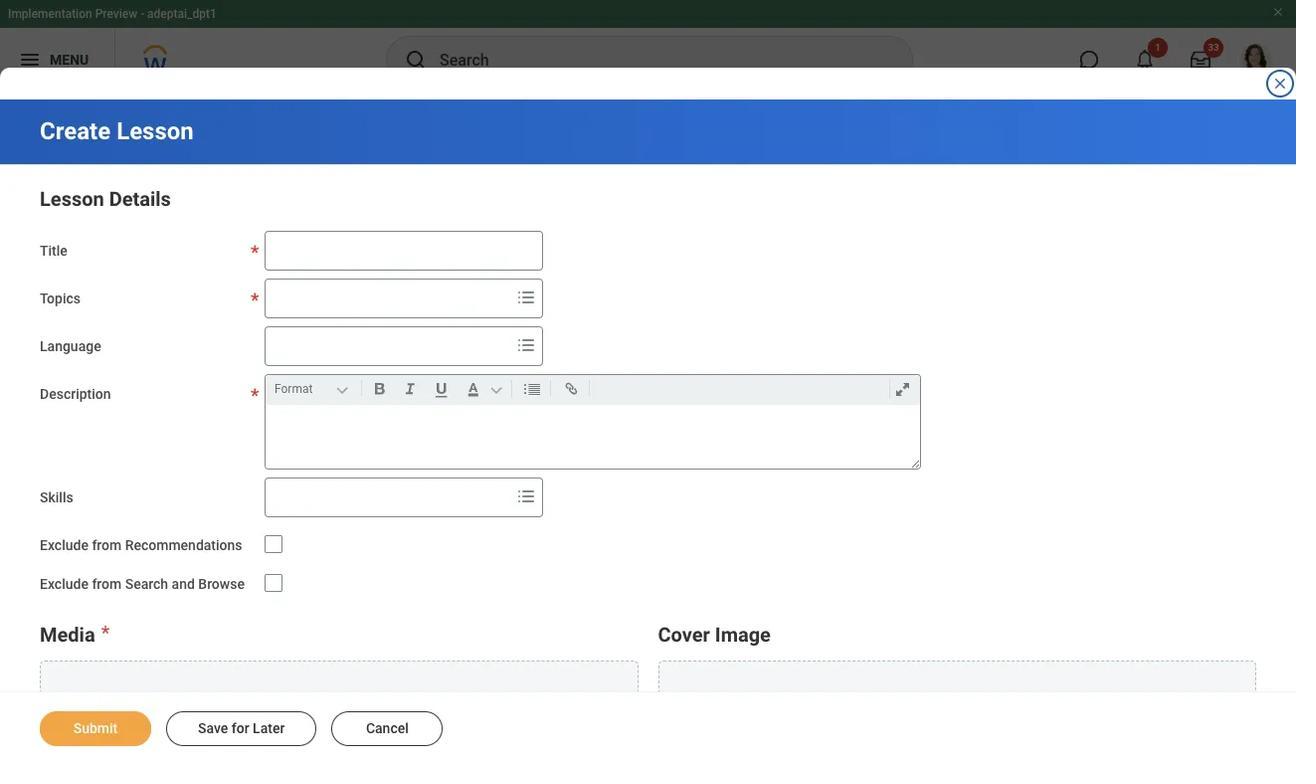 Task type: locate. For each thing, give the bounding box(es) containing it.
cover
[[658, 622, 710, 646]]

details
[[109, 187, 171, 211]]

1 prompts image from the top
[[514, 286, 538, 309]]

close create lesson image
[[1273, 76, 1289, 92]]

0 horizontal spatial lesson
[[40, 187, 104, 211]]

lesson details
[[40, 187, 171, 211]]

0 vertical spatial exclude
[[40, 537, 88, 553]]

lesson details group
[[40, 183, 1257, 595]]

1 exclude from the top
[[40, 537, 88, 553]]

topics
[[40, 291, 81, 306]]

search
[[125, 576, 168, 592]]

bulleted list image
[[519, 377, 546, 401]]

title
[[40, 243, 67, 259]]

for
[[232, 720, 249, 736]]

prompts image
[[514, 286, 538, 309], [514, 485, 538, 508]]

1 horizontal spatial lesson
[[117, 117, 194, 145]]

lesson up title
[[40, 187, 104, 211]]

Description text field
[[266, 405, 920, 469]]

2 prompts image from the top
[[514, 485, 538, 508]]

1 vertical spatial exclude
[[40, 576, 88, 592]]

Title text field
[[265, 231, 543, 271]]

1 vertical spatial lesson
[[40, 187, 104, 211]]

-
[[140, 7, 144, 21]]

create lesson main content
[[0, 100, 1297, 764]]

cancel
[[366, 720, 409, 736]]

close environment banner image
[[1273, 6, 1285, 18]]

prompts image
[[514, 333, 538, 357]]

lesson up details at the left top of page
[[117, 117, 194, 145]]

exclude down skills
[[40, 537, 88, 553]]

2 from from the top
[[92, 576, 122, 592]]

1 vertical spatial prompts image
[[514, 485, 538, 508]]

maximize image
[[890, 377, 916, 401]]

implementation
[[8, 7, 92, 21]]

exclude up media
[[40, 576, 88, 592]]

format
[[275, 382, 313, 396]]

submit button
[[40, 711, 151, 746]]

bold image
[[366, 377, 393, 401]]

1 from from the top
[[92, 537, 122, 553]]

prompts image up prompts icon
[[514, 286, 538, 309]]

from for recommendations
[[92, 537, 122, 553]]

action bar region
[[0, 692, 1297, 764]]

exclude
[[40, 537, 88, 553], [40, 576, 88, 592]]

Topics field
[[266, 281, 510, 316]]

adeptai_dpt1
[[147, 7, 217, 21]]

0 vertical spatial prompts image
[[514, 286, 538, 309]]

1 vertical spatial from
[[92, 576, 122, 592]]

0 vertical spatial lesson
[[117, 117, 194, 145]]

from
[[92, 537, 122, 553], [92, 576, 122, 592]]

from up exclude from search and browse
[[92, 537, 122, 553]]

from for search
[[92, 576, 122, 592]]

search image
[[404, 48, 428, 72]]

browse
[[198, 576, 245, 592]]

description
[[40, 386, 111, 402]]

0 vertical spatial from
[[92, 537, 122, 553]]

exclude for exclude from search and browse
[[40, 576, 88, 592]]

notifications large image
[[1135, 50, 1155, 70]]

from left search
[[92, 576, 122, 592]]

format group
[[271, 375, 924, 405]]

prompts image down description text field
[[514, 485, 538, 508]]

2 exclude from the top
[[40, 576, 88, 592]]

lesson
[[117, 117, 194, 145], [40, 187, 104, 211]]

underline image
[[428, 377, 456, 401]]



Task type: describe. For each thing, give the bounding box(es) containing it.
create lesson
[[40, 117, 194, 145]]

save for later
[[198, 720, 285, 736]]

create
[[40, 117, 111, 145]]

submit
[[73, 720, 118, 736]]

exclude from search and browse
[[40, 576, 245, 592]]

lesson inside group
[[40, 187, 104, 211]]

save for later button
[[166, 711, 317, 746]]

Language field
[[266, 328, 510, 364]]

create lesson dialog
[[0, 0, 1297, 764]]

implementation preview -   adeptai_dpt1 banner
[[0, 0, 1297, 92]]

notifications element
[[1251, 40, 1267, 56]]

profile logan mcneil element
[[1229, 38, 1285, 82]]

format button
[[271, 378, 357, 400]]

skills
[[40, 490, 73, 506]]

cover image
[[658, 622, 771, 646]]

media
[[40, 622, 95, 646]]

implementation preview -   adeptai_dpt1
[[8, 7, 217, 21]]

preview
[[95, 7, 137, 21]]

italic image
[[397, 377, 424, 401]]

prompts image for topics
[[514, 286, 538, 309]]

exclude from recommendations
[[40, 537, 242, 553]]

save
[[198, 720, 228, 736]]

image
[[715, 622, 771, 646]]

Skills field
[[266, 480, 510, 515]]

link image
[[558, 377, 585, 401]]

and
[[172, 576, 195, 592]]

later
[[253, 720, 285, 736]]

prompts image for skills
[[514, 485, 538, 508]]

recommendations
[[125, 537, 242, 553]]

language
[[40, 338, 101, 354]]

cancel button
[[332, 711, 443, 746]]

inbox large image
[[1191, 50, 1211, 70]]

lesson details button
[[40, 187, 171, 211]]

exclude for exclude from recommendations
[[40, 537, 88, 553]]



Task type: vqa. For each thing, say whether or not it's contained in the screenshot.
Skills
yes



